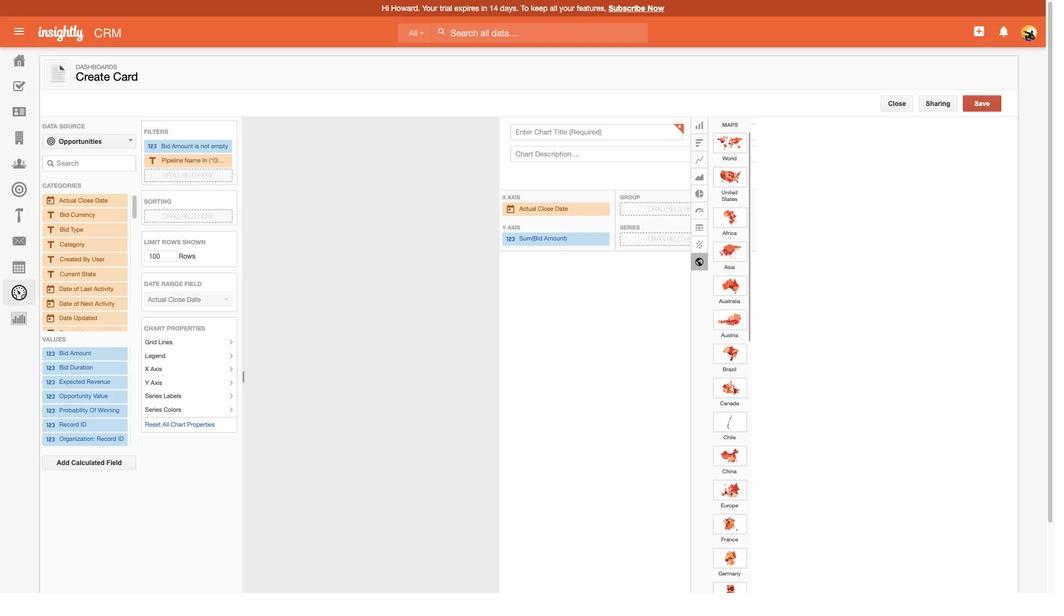 Task type: describe. For each thing, give the bounding box(es) containing it.
values
[[42, 336, 66, 343]]

dashboards create card
[[76, 63, 138, 83]]

date for date updated
[[59, 314, 72, 321]]

save button
[[964, 95, 1002, 112]]

opportunities link
[[42, 134, 136, 149]]

currency
[[71, 211, 95, 218]]

next
[[81, 300, 93, 307]]

bid for bid amount is not empty
[[161, 142, 170, 149]]

in
[[203, 157, 207, 164]]

all for all
[[409, 29, 418, 37]]

date for date of next activity
[[59, 300, 72, 307]]

white image
[[438, 27, 445, 35]]

sorting
[[144, 198, 172, 205]]

group containing all time
[[500, 115, 802, 593]]

probability of winning link
[[46, 406, 124, 417]]

all time link
[[696, 124, 780, 140]]

all for all time
[[718, 128, 726, 136]]

x inside rows group
[[145, 366, 149, 373]]

chart properties
[[144, 325, 205, 332]]

14
[[490, 4, 498, 13]]

0 vertical spatial rows
[[162, 238, 181, 246]]

pipeline")
[[247, 157, 273, 164]]

opportunity
[[59, 393, 92, 400]]

description link
[[46, 327, 124, 339]]

field for series drag field here
[[668, 235, 683, 243]]

sharing link
[[919, 95, 958, 112]]

value
[[93, 393, 108, 400]]

duration
[[70, 364, 93, 371]]

organization:
[[59, 436, 95, 443]]

bid amount link
[[46, 349, 124, 360]]

current state
[[60, 270, 96, 277]]

lines
[[158, 339, 173, 346]]

grid
[[145, 339, 157, 346]]

0 vertical spatial x axis
[[503, 194, 521, 200]]

source
[[59, 123, 85, 130]]

opportunity value
[[59, 393, 108, 400]]

bid amount is not empty
[[161, 142, 228, 149]]

amount for duration
[[70, 350, 91, 357]]

all link
[[398, 23, 432, 43]]

close for x axis
[[539, 205, 554, 212]]

bid duration link
[[46, 363, 124, 374]]

name
[[185, 157, 201, 164]]

in
[[482, 4, 488, 13]]

date of next activity
[[59, 300, 115, 307]]

here down pipeline name in ("opportunity pipeline") link
[[198, 172, 214, 179]]

of for next
[[74, 300, 79, 307]]

category
[[60, 241, 85, 248]]

current
[[60, 270, 80, 277]]

group
[[621, 194, 641, 200]]

is
[[195, 142, 199, 149]]

amount)
[[545, 235, 567, 242]]

calculated
[[71, 459, 105, 467]]

maps
[[723, 121, 739, 128]]

africa
[[723, 229, 737, 236]]

1 vertical spatial id
[[118, 436, 124, 443]]

("opportunity
[[209, 157, 245, 164]]

description
[[60, 329, 91, 336]]

winning
[[98, 407, 120, 414]]

sum(bid amount)
[[520, 235, 567, 242]]

1 vertical spatial record
[[97, 436, 116, 443]]

activity for date of next activity
[[95, 300, 115, 307]]

actual close date link for categories
[[46, 195, 124, 206]]

legend
[[145, 352, 166, 359]]

data source
[[42, 123, 85, 130]]

drag inside series drag field here
[[649, 235, 666, 243]]

all time
[[718, 128, 743, 136]]

drag inside group drag field here
[[649, 205, 666, 213]]

0 vertical spatial y
[[503, 224, 506, 230]]

record id link
[[46, 420, 124, 431]]

states
[[722, 195, 738, 202]]

trial
[[440, 4, 453, 13]]

y axis inside rows group
[[145, 379, 162, 386]]

bid currency link
[[46, 209, 124, 221]]

0 vertical spatial chart
[[144, 325, 165, 332]]

date for date of last activity
[[59, 285, 72, 292]]

record id
[[59, 421, 86, 428]]

category link
[[46, 239, 124, 250]]

keep
[[531, 4, 548, 13]]

1 vertical spatial rows
[[177, 252, 196, 260]]

actual for categories
[[59, 196, 76, 204]]

2 drag field here from the top
[[163, 212, 214, 220]]

limit
[[144, 238, 160, 246]]

france
[[722, 536, 739, 542]]

reset
[[145, 421, 161, 428]]

pipeline name in ("opportunity pipeline")
[[162, 157, 273, 164]]

bid type
[[60, 226, 83, 233]]

created by user link
[[46, 254, 124, 265]]

time
[[728, 128, 743, 136]]

here inside series drag field here
[[684, 235, 700, 243]]

brazil
[[723, 366, 737, 372]]

1 horizontal spatial chart
[[171, 421, 186, 428]]

grid lines
[[145, 339, 173, 346]]

united states
[[722, 189, 738, 202]]

close inside button
[[889, 100, 907, 107]]

subscribe
[[609, 4, 646, 13]]

create
[[76, 70, 110, 83]]

0 vertical spatial y axis
[[503, 224, 522, 230]]

x axis inside rows group
[[145, 366, 162, 373]]

bid type link
[[46, 224, 124, 236]]

subscribe now link
[[609, 4, 665, 13]]

notifications image
[[998, 25, 1011, 38]]

amount for name
[[172, 142, 193, 149]]

Search text field
[[42, 155, 136, 172]]

features,
[[577, 4, 607, 13]]

last
[[81, 285, 92, 292]]

add calculated field
[[57, 459, 122, 467]]

rows group
[[40, 117, 273, 593]]

0 horizontal spatial id
[[81, 421, 86, 428]]

here up shown in the top left of the page
[[198, 212, 214, 220]]

created
[[60, 255, 81, 263]]

date of last activity
[[59, 285, 114, 292]]

filters
[[144, 128, 168, 135]]

card image
[[47, 62, 69, 84]]



Task type: locate. For each thing, give the bounding box(es) containing it.
range
[[161, 280, 183, 287]]

actual inside rows group
[[59, 196, 76, 204]]

date of next activity link
[[46, 298, 124, 309]]

germany
[[719, 570, 741, 576]]

close up sum(bid amount) at the top of the page
[[539, 205, 554, 212]]

categories
[[42, 182, 81, 189]]

actual close date for categories
[[59, 196, 108, 204]]

crm
[[94, 26, 122, 40]]

bid up expected on the left of the page
[[59, 364, 68, 371]]

0 vertical spatial of
[[74, 285, 79, 292]]

0 horizontal spatial amount
[[70, 350, 91, 357]]

1 vertical spatial properties
[[187, 421, 215, 428]]

record
[[59, 421, 79, 428], [97, 436, 116, 443]]

expected revenue link
[[46, 377, 124, 388]]

bid up pipeline
[[161, 142, 170, 149]]

0 vertical spatial actual close date
[[59, 196, 108, 204]]

all inside rows group
[[162, 421, 169, 428]]

actual down categories
[[59, 196, 76, 204]]

1 horizontal spatial x
[[503, 194, 506, 200]]

add calculated field link
[[42, 456, 136, 471]]

1 of from the top
[[74, 285, 79, 292]]

field down group drag field here
[[668, 235, 683, 243]]

activity for date of last activity
[[94, 285, 114, 292]]

field up shown in the top left of the page
[[182, 212, 197, 220]]

all right reset
[[162, 421, 169, 428]]

1 vertical spatial activity
[[95, 300, 115, 307]]

series colors
[[145, 406, 181, 413]]

here left africa
[[684, 235, 700, 243]]

y up series labels
[[145, 379, 149, 386]]

1 vertical spatial drag field here
[[163, 212, 214, 220]]

revenue
[[87, 378, 110, 386]]

0 horizontal spatial close
[[78, 196, 94, 204]]

actual up sum(bid
[[520, 205, 537, 212]]

of
[[74, 285, 79, 292], [74, 300, 79, 307]]

data
[[42, 123, 58, 130]]

Search all data.... text field
[[432, 23, 648, 43]]

1 horizontal spatial record
[[97, 436, 116, 443]]

bid currency
[[60, 211, 95, 218]]

0 vertical spatial amount
[[172, 142, 193, 149]]

0 vertical spatial series
[[621, 224, 640, 230]]

actual close date link up amount)
[[506, 204, 607, 215]]

drag up series drag field here
[[649, 205, 666, 213]]

bid for bid currency
[[60, 211, 69, 218]]

1 vertical spatial series
[[145, 393, 162, 400]]

navigation
[[0, 47, 36, 331]]

opportunities
[[59, 138, 102, 145]]

organization: record id link
[[46, 434, 124, 445]]

organization: record id
[[59, 436, 124, 443]]

0 horizontal spatial x
[[145, 366, 149, 373]]

1 vertical spatial all
[[718, 128, 726, 136]]

date down current
[[59, 285, 72, 292]]

1 vertical spatial x axis
[[145, 366, 162, 373]]

amount up duration
[[70, 350, 91, 357]]

bid inside bid type link
[[60, 226, 69, 233]]

field right range
[[185, 280, 202, 287]]

activity right last
[[94, 285, 114, 292]]

close left "sharing"
[[889, 100, 907, 107]]

now
[[648, 4, 665, 13]]

drag down pipeline
[[163, 172, 180, 179]]

type
[[71, 226, 83, 233]]

y inside rows group
[[145, 379, 149, 386]]

series
[[621, 224, 640, 230], [145, 393, 162, 400], [145, 406, 162, 413]]

1 horizontal spatial close
[[539, 205, 554, 212]]

close up currency
[[78, 196, 94, 204]]

series down group
[[621, 224, 640, 230]]

actual close date up currency
[[59, 196, 108, 204]]

world
[[723, 155, 737, 161]]

series for drag
[[621, 224, 640, 230]]

pipeline
[[162, 157, 183, 164]]

europe
[[721, 502, 739, 508]]

1 vertical spatial amount
[[70, 350, 91, 357]]

date up description
[[59, 314, 72, 321]]

chart up grid
[[144, 325, 165, 332]]

2 of from the top
[[74, 300, 79, 307]]

0 horizontal spatial actual
[[59, 196, 76, 204]]

opportunity value link
[[46, 391, 124, 402]]

search image
[[47, 160, 54, 167]]

field right calculated
[[107, 459, 122, 467]]

2 vertical spatial all
[[162, 421, 169, 428]]

days.
[[500, 4, 519, 13]]

0 vertical spatial activity
[[94, 285, 114, 292]]

date of last activity link
[[46, 283, 124, 295]]

0 vertical spatial close
[[889, 100, 907, 107]]

1 horizontal spatial id
[[118, 436, 124, 443]]

bid inside bid duration link
[[59, 364, 68, 371]]

series up reset
[[145, 406, 162, 413]]

bid duration
[[59, 364, 93, 371]]

Chart Description.... text field
[[511, 146, 780, 162]]

0 horizontal spatial actual close date
[[59, 196, 108, 204]]

date updated link
[[46, 313, 124, 324]]

date left range
[[144, 280, 160, 287]]

2 vertical spatial close
[[539, 205, 554, 212]]

drag field here up shown in the top left of the page
[[163, 212, 214, 220]]

drag down group drag field here
[[649, 235, 666, 243]]

close for categories
[[78, 196, 94, 204]]

0 horizontal spatial record
[[59, 421, 79, 428]]

actual for x axis
[[520, 205, 537, 212]]

1 drag field here from the top
[[163, 172, 214, 179]]

chart
[[144, 325, 165, 332], [171, 421, 186, 428]]

bid amount
[[59, 350, 91, 357]]

0 horizontal spatial x axis
[[145, 366, 162, 373]]

id down winning on the bottom left of page
[[118, 436, 124, 443]]

1 horizontal spatial actual close date
[[520, 205, 568, 212]]

actual close date link up currency
[[46, 195, 124, 206]]

of
[[90, 407, 96, 414]]

of for last
[[74, 285, 79, 292]]

0 horizontal spatial all
[[162, 421, 169, 428]]

labels
[[164, 393, 182, 400]]

colors
[[164, 406, 181, 413]]

y
[[503, 224, 506, 230], [145, 379, 149, 386]]

record down record id link
[[97, 436, 116, 443]]

here inside group drag field here
[[684, 205, 700, 213]]

your
[[560, 4, 575, 13]]

1 vertical spatial actual close date
[[520, 205, 568, 212]]

field for date range field
[[185, 280, 202, 287]]

australia
[[720, 298, 741, 304]]

expected
[[59, 378, 85, 386]]

limit rows shown
[[144, 238, 206, 246]]

canada
[[721, 400, 740, 406]]

0 vertical spatial id
[[81, 421, 86, 428]]

series up series colors
[[145, 393, 162, 400]]

x axis up sum(bid
[[503, 194, 521, 200]]

group
[[500, 115, 802, 593]]

actual close date link
[[46, 195, 124, 206], [506, 204, 607, 215]]

series for colors
[[145, 406, 162, 413]]

1 vertical spatial chart
[[171, 421, 186, 428]]

series drag field here
[[621, 224, 700, 243]]

of left last
[[74, 285, 79, 292]]

add
[[57, 459, 69, 467]]

actual close date inside rows group
[[59, 196, 108, 204]]

close inside rows group
[[78, 196, 94, 204]]

not
[[201, 142, 210, 149]]

empty
[[211, 142, 228, 149]]

1 horizontal spatial actual close date link
[[506, 204, 607, 215]]

2 horizontal spatial close
[[889, 100, 907, 107]]

y axis up sum(bid
[[503, 224, 522, 230]]

1 vertical spatial y axis
[[145, 379, 162, 386]]

series inside series drag field here
[[621, 224, 640, 230]]

drag down 'sorting'
[[163, 212, 180, 220]]

close button
[[882, 95, 914, 112]]

0 horizontal spatial y axis
[[145, 379, 162, 386]]

chart down colors
[[171, 421, 186, 428]]

rows up # 'number field'
[[162, 238, 181, 246]]

all down howard.
[[409, 29, 418, 37]]

drag field here
[[163, 172, 214, 179], [163, 212, 214, 220]]

reset all chart properties link
[[145, 421, 215, 428]]

rows down shown in the top left of the page
[[177, 252, 196, 260]]

id down "probability of winning" 'link'
[[81, 421, 86, 428]]

bid inside bid currency link
[[60, 211, 69, 218]]

hi howard. your trial expires in 14 days. to keep all your features, subscribe now
[[382, 4, 665, 13]]

austria
[[722, 332, 739, 338]]

date up amount)
[[556, 205, 568, 212]]

1 vertical spatial y
[[145, 379, 149, 386]]

field down name
[[182, 172, 197, 179]]

date up bid currency link
[[95, 196, 108, 204]]

0 vertical spatial record
[[59, 421, 79, 428]]

bid for bid amount
[[59, 350, 68, 357]]

bid left type
[[60, 226, 69, 233]]

bid amount is not empty link
[[147, 141, 229, 152]]

1 horizontal spatial x axis
[[503, 194, 521, 200]]

actual close date up sum(bid amount) at the top of the page
[[520, 205, 568, 212]]

field for group drag field here
[[668, 205, 683, 213]]

1 vertical spatial actual
[[520, 205, 537, 212]]

0 vertical spatial all
[[409, 29, 418, 37]]

0 vertical spatial drag field here
[[163, 172, 214, 179]]

Enter Chart Title (Required) text field
[[511, 124, 683, 140]]

x inside group
[[503, 194, 506, 200]]

actual close date for x axis
[[520, 205, 568, 212]]

expires
[[455, 4, 480, 13]]

y axis up series labels
[[145, 379, 162, 386]]

of left next
[[74, 300, 79, 307]]

here up series drag field here
[[684, 205, 700, 213]]

1 horizontal spatial amount
[[172, 142, 193, 149]]

hi
[[382, 4, 389, 13]]

amount left is
[[172, 142, 193, 149]]

activity right next
[[95, 300, 115, 307]]

record down probability
[[59, 421, 79, 428]]

0 vertical spatial actual
[[59, 196, 76, 204]]

drag field here down name
[[163, 172, 214, 179]]

bid up bid type
[[60, 211, 69, 218]]

1 vertical spatial of
[[74, 300, 79, 307]]

0 vertical spatial properties
[[167, 325, 205, 332]]

0 vertical spatial x
[[503, 194, 506, 200]]

field inside group drag field here
[[668, 205, 683, 213]]

all inside group
[[718, 128, 726, 136]]

1 horizontal spatial actual
[[520, 205, 537, 212]]

bid for bid type
[[60, 226, 69, 233]]

save
[[975, 100, 991, 107]]

0 horizontal spatial actual close date link
[[46, 195, 124, 206]]

0 horizontal spatial y
[[145, 379, 149, 386]]

1 horizontal spatial y axis
[[503, 224, 522, 230]]

date for date range field
[[144, 280, 160, 287]]

# number field
[[144, 250, 177, 262]]

1 vertical spatial close
[[78, 196, 94, 204]]

field up series drag field here
[[668, 205, 683, 213]]

probability of winning
[[59, 407, 120, 414]]

actual close date link for x axis
[[506, 204, 607, 215]]

properties
[[167, 325, 205, 332], [187, 421, 215, 428]]

0 horizontal spatial chart
[[144, 325, 165, 332]]

united
[[722, 189, 738, 195]]

y up sum(bid amount) link
[[503, 224, 506, 230]]

to
[[521, 4, 529, 13]]

field for add calculated field
[[107, 459, 122, 467]]

bid down values
[[59, 350, 68, 357]]

reset all chart properties
[[145, 421, 215, 428]]

2 vertical spatial series
[[145, 406, 162, 413]]

shown
[[183, 238, 206, 246]]

field inside series drag field here
[[668, 235, 683, 243]]

bid inside bid amount link
[[59, 350, 68, 357]]

1 vertical spatial x
[[145, 366, 149, 373]]

2 horizontal spatial all
[[718, 128, 726, 136]]

x
[[503, 194, 506, 200], [145, 366, 149, 373]]

series for labels
[[145, 393, 162, 400]]

bid inside bid amount is not empty link
[[161, 142, 170, 149]]

1 horizontal spatial y
[[503, 224, 506, 230]]

date up date updated
[[59, 300, 72, 307]]

sharing
[[927, 100, 951, 107]]

all down maps
[[718, 128, 726, 136]]

1 horizontal spatial all
[[409, 29, 418, 37]]

all
[[409, 29, 418, 37], [718, 128, 726, 136], [162, 421, 169, 428]]

bid for bid duration
[[59, 364, 68, 371]]

x axis down legend
[[145, 366, 162, 373]]

date range field
[[144, 280, 202, 287]]



Task type: vqa. For each thing, say whether or not it's contained in the screenshot.
Rows
yes



